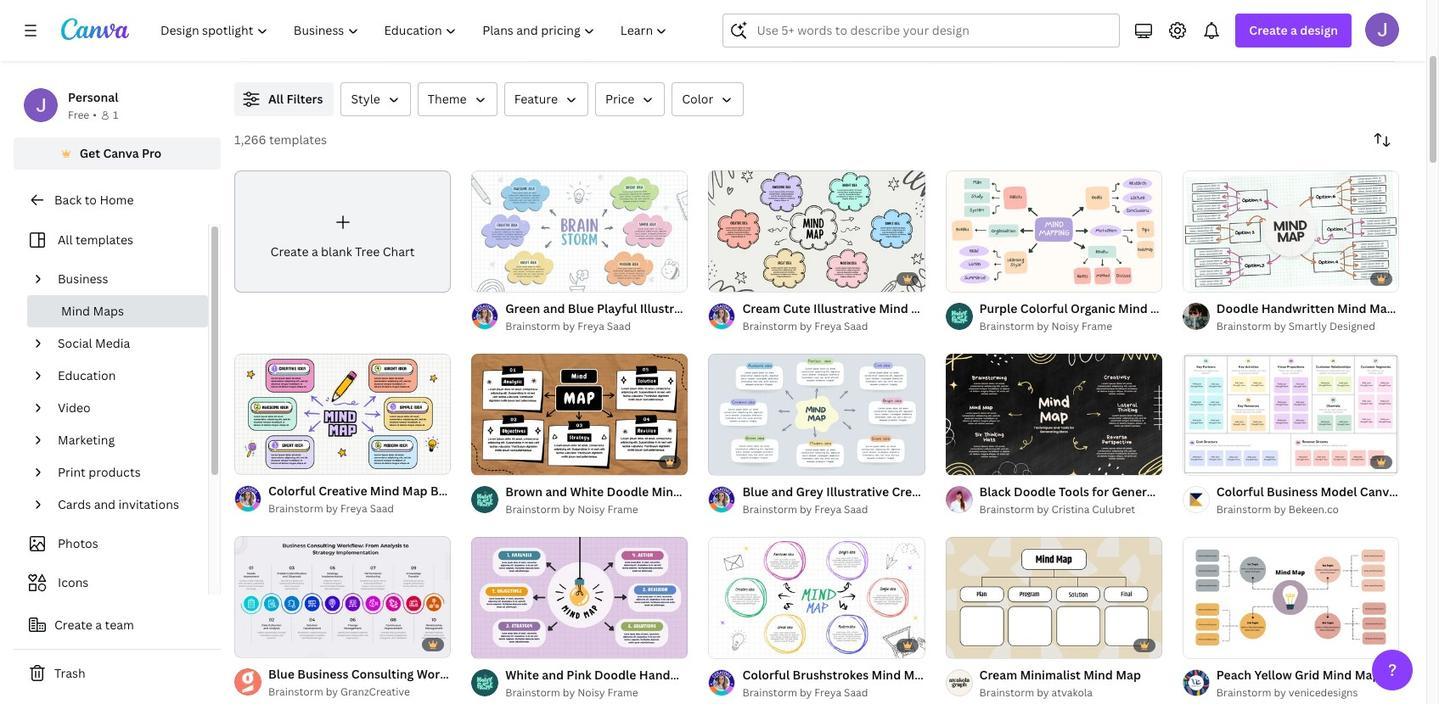 Task type: describe. For each thing, give the bounding box(es) containing it.
education link
[[51, 360, 198, 392]]

colorful business model canvas strate brainstorm by bekeen.co
[[1216, 484, 1439, 517]]

doodle inside black doodle tools for generating ideas mind map brainstorm by cristina culubret
[[1014, 484, 1056, 500]]

brown and white doodle mind map brainstorm brainstorm by noisy frame
[[505, 484, 777, 517]]

create for create a design
[[1249, 22, 1288, 38]]

handwritten inside white and pink doodle handwritten mind map brainstorm brainstorm by noisy frame
[[639, 667, 712, 683]]

mind inside 'blue business consulting workflow mind map brainstorm by granzcreative'
[[474, 667, 503, 683]]

get
[[80, 145, 100, 161]]

frame inside brown and white doodle mind map brainstorm brainstorm by noisy frame
[[607, 502, 638, 517]]

brown and white doodle mind map brainstorm image
[[471, 354, 688, 476]]

and for blue
[[771, 484, 793, 500]]

print products link
[[51, 457, 198, 489]]

cream cute illustrative mind map brainstorm link
[[742, 300, 1004, 318]]

cream for cream minimalist mind map
[[979, 667, 1017, 683]]

black doodle tools for generating ideas mind map image
[[945, 354, 1162, 476]]

blue for blue and grey illustrative creative mind map
[[742, 484, 769, 500]]

workflow
[[417, 667, 471, 683]]

back to home
[[54, 192, 134, 208]]

get canva pro button
[[14, 138, 221, 170]]

by inside colorful business model canvas strate brainstorm by bekeen.co
[[1274, 502, 1286, 517]]

noisy inside white and pink doodle handwritten mind map brainstorm brainstorm by noisy frame
[[577, 686, 605, 700]]

and for brown
[[545, 484, 567, 500]]

feature
[[514, 91, 558, 107]]

freya inside blue and grey illustrative creative mind map brainstorm by freya saad
[[814, 502, 841, 517]]

brainstorm inside green and blue playful illustrative mind map brainstorm by freya saad
[[505, 319, 560, 334]]

cream cute illustrative mind map brainstorm brainstorm by freya saad
[[742, 300, 1004, 334]]

back
[[54, 192, 82, 208]]

style button
[[341, 82, 411, 116]]

freya inside cream cute illustrative mind map brainstorm brainstorm by freya saad
[[814, 319, 841, 334]]

doodle inside doodle handwritten mind map brainsto brainstorm by smartly designed
[[1216, 300, 1259, 317]]

brainstorm inside colorful business model canvas strate brainstorm by bekeen.co
[[1216, 502, 1271, 517]]

create a blank tree chart
[[270, 243, 415, 260]]

brainstorm by granzcreative link
[[268, 685, 451, 702]]

doodle handwritten mind map brainstorm image
[[1182, 170, 1399, 292]]

by inside the colorful brushstrokes mind map brainstorm brainstorm by freya saad
[[800, 686, 812, 700]]

colorful creative mind map brainstorm brainstorm by freya saad
[[268, 483, 495, 517]]

purple colorful organic mind map brainstorm brainstorm by noisy frame
[[979, 300, 1243, 334]]

all templates link
[[24, 224, 198, 256]]

creative inside blue and grey illustrative creative mind map brainstorm by freya saad
[[892, 484, 941, 500]]

chart
[[383, 243, 415, 260]]

back to home link
[[14, 183, 221, 217]]

create a team
[[54, 617, 134, 633]]

1 of 2 link
[[1182, 170, 1399, 292]]

trash link
[[14, 657, 221, 691]]

1 for 1
[[113, 108, 118, 122]]

all for all templates
[[58, 232, 73, 248]]

colorful inside purple colorful organic mind map brainstorm brainstorm by noisy frame
[[1020, 300, 1068, 317]]

a for team
[[95, 617, 102, 633]]

create a design button
[[1236, 14, 1352, 48]]

mind inside black doodle tools for generating ideas mind map brainstorm by cristina culubret
[[1213, 484, 1242, 500]]

cream minimalist mind map link
[[979, 666, 1141, 685]]

create for create a blank tree chart
[[270, 243, 309, 260]]

all templates
[[58, 232, 133, 248]]

brainstorm inside doodle handwritten mind map brainsto brainstorm by smartly designed
[[1216, 319, 1271, 334]]

brainstorm by freya saad link for colorful brushstrokes mind map brainstorm
[[742, 685, 925, 702]]

cream minimalist mind map brainstorm by atvakola
[[979, 667, 1141, 700]]

tools
[[1059, 484, 1089, 500]]

map inside cream cute illustrative mind map brainstorm brainstorm by freya saad
[[911, 300, 936, 317]]

colorful for colorful business model canvas strate
[[1216, 484, 1264, 500]]

pink
[[567, 667, 591, 683]]

brown
[[505, 484, 543, 500]]

invitations
[[118, 497, 179, 513]]

green and blue playful illustrative mind map image
[[471, 170, 688, 292]]

blue inside green and blue playful illustrative mind map brainstorm by freya saad
[[568, 300, 594, 317]]

black doodle tools for generating ideas mind map link
[[979, 483, 1270, 502]]

colorful brushstrokes mind map brainstorm brainstorm by freya saad
[[742, 667, 997, 700]]

all for all filters
[[268, 91, 284, 107]]

map inside black doodle tools for generating ideas mind map brainstorm by cristina culubret
[[1245, 484, 1270, 500]]

blue business consulting workflow mind map image
[[234, 537, 451, 659]]

by inside 'blue business consulting workflow mind map brainstorm by granzcreative'
[[326, 685, 338, 700]]

1,266
[[234, 132, 266, 148]]

cristina
[[1052, 502, 1090, 517]]

brainstorm by atvakola link
[[979, 685, 1141, 702]]

feature button
[[504, 82, 588, 116]]

1 for 1 of 2
[[1194, 272, 1199, 284]]

colorful brushstrokes mind map brainstorm link
[[742, 666, 997, 685]]

mind inside cream minimalist mind map brainstorm by atvakola
[[1084, 667, 1113, 683]]

0 vertical spatial business
[[58, 271, 108, 287]]

top level navigation element
[[149, 14, 682, 48]]

brainstorm inside 'blue business consulting workflow mind map brainstorm by granzcreative'
[[268, 685, 323, 700]]

designed
[[1330, 319, 1375, 334]]

mind inside white and pink doodle handwritten mind map brainstorm brainstorm by noisy frame
[[715, 667, 744, 683]]

create for create a team
[[54, 617, 92, 633]]

icons link
[[24, 567, 198, 599]]

brainstorm by venicedesigns link
[[1216, 685, 1399, 702]]

business link
[[51, 263, 198, 295]]

model
[[1321, 484, 1357, 500]]

black
[[979, 484, 1011, 500]]

saad inside colorful creative mind map brainstorm brainstorm by freya saad
[[370, 502, 394, 517]]

free •
[[68, 108, 97, 122]]

mind inside the peach yellow grid mind map brainstorm brainstorm by venicedesigns
[[1322, 667, 1352, 683]]

brainsto
[[1397, 300, 1439, 317]]

consulting
[[351, 667, 414, 683]]

mind inside doodle handwritten mind map brainsto brainstorm by smartly designed
[[1337, 300, 1367, 317]]

map inside doodle handwritten mind map brainsto brainstorm by smartly designed
[[1369, 300, 1395, 317]]

yellow
[[1254, 667, 1292, 683]]

2
[[1213, 272, 1218, 284]]

doodle inside white and pink doodle handwritten mind map brainstorm brainstorm by noisy frame
[[594, 667, 636, 683]]

freya inside green and blue playful illustrative mind map brainstorm by freya saad
[[577, 319, 604, 334]]

brainstorm inside black doodle tools for generating ideas mind map brainstorm by cristina culubret
[[979, 502, 1034, 517]]

doodle inside brown and white doodle mind map brainstorm brainstorm by noisy frame
[[607, 484, 649, 500]]

all filters
[[268, 91, 323, 107]]

theme
[[428, 91, 467, 107]]

brainstorm by cristina culubret link
[[979, 502, 1162, 519]]

tree
[[355, 243, 380, 260]]

brainstorm by freya saad link for green and blue playful illustrative mind map
[[505, 318, 688, 335]]

cards and invitations
[[58, 497, 179, 513]]

brainstorm inside blue and grey illustrative creative mind map brainstorm by freya saad
[[742, 502, 797, 517]]

create a team button
[[14, 609, 221, 643]]

noisy inside purple colorful organic mind map brainstorm brainstorm by noisy frame
[[1052, 319, 1079, 334]]

by inside green and blue playful illustrative mind map brainstorm by freya saad
[[563, 319, 575, 334]]

blue and grey illustrative creative mind map link
[[742, 483, 1001, 502]]

print products
[[58, 464, 141, 481]]

grid
[[1295, 667, 1320, 683]]

frame inside white and pink doodle handwritten mind map brainstorm brainstorm by noisy frame
[[607, 686, 638, 700]]

creative inside colorful creative mind map brainstorm brainstorm by freya saad
[[319, 483, 367, 500]]

green and blue playful illustrative mind map brainstorm by freya saad
[[505, 300, 763, 334]]

colorful brushstrokes mind map brainstorm image
[[708, 537, 925, 659]]

noisy inside brown and white doodle mind map brainstorm brainstorm by noisy frame
[[577, 502, 605, 517]]

purple colorful organic mind map brainstorm link
[[979, 300, 1243, 318]]

icons
[[58, 575, 89, 591]]

mind inside purple colorful organic mind map brainstorm brainstorm by noisy frame
[[1118, 300, 1148, 317]]

saad inside blue and grey illustrative creative mind map brainstorm by freya saad
[[844, 502, 868, 517]]

and for green
[[543, 300, 565, 317]]

map inside cream minimalist mind map brainstorm by atvakola
[[1116, 667, 1141, 683]]

social media link
[[51, 328, 198, 360]]

brainstorm by freya saad link for colorful creative mind map brainstorm
[[268, 501, 451, 518]]

by inside white and pink doodle handwritten mind map brainstorm brainstorm by noisy frame
[[563, 686, 575, 700]]

maps
[[93, 303, 124, 319]]

smartly
[[1289, 319, 1327, 334]]

marketing
[[58, 432, 115, 448]]

freya inside the colorful brushstrokes mind map brainstorm brainstorm by freya saad
[[814, 686, 841, 700]]

blue for blue business consulting workflow mind map
[[268, 667, 294, 683]]

mind inside brown and white doodle mind map brainstorm brainstorm by noisy frame
[[652, 484, 681, 500]]

get canva pro
[[80, 145, 162, 161]]

white inside white and pink doodle handwritten mind map brainstorm brainstorm by noisy frame
[[505, 667, 539, 683]]

business for colorful business model canvas strate
[[1267, 484, 1318, 500]]

playful
[[597, 300, 637, 317]]

templates for all templates
[[76, 232, 133, 248]]

social media
[[58, 335, 130, 351]]

templates for 1,266 templates
[[269, 132, 327, 148]]

doodle handwritten mind map brainsto link
[[1216, 300, 1439, 318]]

organic
[[1071, 300, 1115, 317]]



Task type: locate. For each thing, give the bounding box(es) containing it.
mind maps
[[61, 303, 124, 319]]

by inside doodle handwritten mind map brainsto brainstorm by smartly designed
[[1274, 319, 1286, 334]]

1 right •
[[113, 108, 118, 122]]

templates down 'all filters'
[[269, 132, 327, 148]]

brainstorm by freya saad link
[[505, 318, 688, 335], [742, 318, 925, 335], [268, 501, 451, 518], [742, 502, 925, 519], [742, 685, 925, 702]]

1 vertical spatial blue
[[742, 484, 769, 500]]

0 vertical spatial all
[[268, 91, 284, 107]]

1 horizontal spatial business
[[297, 667, 348, 683]]

all left 'filters'
[[268, 91, 284, 107]]

illustrative
[[640, 300, 703, 317], [813, 300, 876, 317], [826, 484, 889, 500]]

mind inside colorful creative mind map brainstorm brainstorm by freya saad
[[370, 483, 399, 500]]

create a blank tree chart element
[[234, 171, 451, 293]]

frame down white and pink doodle handwritten mind map brainstorm link
[[607, 686, 638, 700]]

colorful inside colorful creative mind map brainstorm brainstorm by freya saad
[[268, 483, 316, 500]]

create a design
[[1249, 22, 1338, 38]]

2 vertical spatial business
[[297, 667, 348, 683]]

business
[[58, 271, 108, 287], [1267, 484, 1318, 500], [297, 667, 348, 683]]

brainstorm by noisy frame link down the brown
[[505, 502, 688, 519]]

1 vertical spatial handwritten
[[639, 667, 712, 683]]

bekeen.co
[[1289, 502, 1339, 517]]

0 vertical spatial cream
[[742, 300, 780, 317]]

1 vertical spatial frame
[[607, 502, 638, 517]]

cream left minimalist
[[979, 667, 1017, 683]]

cream inside cream cute illustrative mind map brainstorm brainstorm by freya saad
[[742, 300, 780, 317]]

illustrative inside cream cute illustrative mind map brainstorm brainstorm by freya saad
[[813, 300, 876, 317]]

photos link
[[24, 528, 198, 560]]

creative
[[319, 483, 367, 500], [892, 484, 941, 500]]

products
[[89, 464, 141, 481]]

saad inside green and blue playful illustrative mind map brainstorm by freya saad
[[607, 319, 631, 334]]

purple colorful organic mind map brainstorm image
[[945, 170, 1162, 292]]

peach yellow grid mind map brainstorm brainstorm by venicedesigns
[[1216, 667, 1439, 700]]

freya down playful
[[577, 319, 604, 334]]

freya down grey
[[814, 502, 841, 517]]

0 horizontal spatial templates
[[76, 232, 133, 248]]

and inside cards and invitations link
[[94, 497, 116, 513]]

by left bekeen.co
[[1274, 502, 1286, 517]]

by inside the peach yellow grid mind map brainstorm brainstorm by venicedesigns
[[1274, 686, 1286, 700]]

blue and grey illustrative creative mind map brainstorm by freya saad
[[742, 484, 1001, 517]]

cream minimalist mind map image
[[945, 537, 1162, 659]]

saad down "colorful creative mind map brainstorm" link
[[370, 502, 394, 517]]

mind inside green and blue playful illustrative mind map brainstorm by freya saad
[[706, 300, 735, 317]]

1 horizontal spatial all
[[268, 91, 284, 107]]

white inside brown and white doodle mind map brainstorm brainstorm by noisy frame
[[570, 484, 604, 500]]

0 horizontal spatial cream
[[742, 300, 780, 317]]

tree chart templates image
[[1037, 0, 1399, 62]]

map inside 'blue business consulting workflow mind map brainstorm by granzcreative'
[[506, 667, 531, 683]]

business up brainstorm by granzcreative link
[[297, 667, 348, 683]]

frame inside purple colorful organic mind map brainstorm brainstorm by noisy frame
[[1082, 319, 1112, 334]]

2 vertical spatial frame
[[607, 686, 638, 700]]

brushstrokes
[[793, 667, 869, 683]]

create inside dropdown button
[[1249, 22, 1288, 38]]

marketing link
[[51, 424, 198, 457]]

by down cute on the top of the page
[[800, 319, 812, 334]]

a for design
[[1290, 22, 1297, 38]]

peach
[[1216, 667, 1252, 683]]

blue business consulting workflow mind map link
[[268, 666, 531, 685]]

by left granzcreative
[[326, 685, 338, 700]]

a inside button
[[95, 617, 102, 633]]

all inside button
[[268, 91, 284, 107]]

frame
[[1082, 319, 1112, 334], [607, 502, 638, 517], [607, 686, 638, 700]]

all down back
[[58, 232, 73, 248]]

1 left of
[[1194, 272, 1199, 284]]

creative left "black"
[[892, 484, 941, 500]]

and inside white and pink doodle handwritten mind map brainstorm brainstorm by noisy frame
[[542, 667, 564, 683]]

0 vertical spatial blue
[[568, 300, 594, 317]]

0 horizontal spatial creative
[[319, 483, 367, 500]]

create down icons
[[54, 617, 92, 633]]

1 vertical spatial cream
[[979, 667, 1017, 683]]

creative down colorful creative mind map brainstorm image
[[319, 483, 367, 500]]

2 vertical spatial blue
[[268, 667, 294, 683]]

cream for cream cute illustrative mind map brainstorm
[[742, 300, 780, 317]]

1 horizontal spatial a
[[311, 243, 318, 260]]

1 vertical spatial all
[[58, 232, 73, 248]]

by down pink
[[563, 686, 575, 700]]

price button
[[595, 82, 665, 116]]

team
[[105, 617, 134, 633]]

2 vertical spatial noisy
[[577, 686, 605, 700]]

1 horizontal spatial create
[[270, 243, 309, 260]]

blue inside 'blue business consulting workflow mind map brainstorm by granzcreative'
[[268, 667, 294, 683]]

by down "colorful creative mind map brainstorm" link
[[326, 502, 338, 517]]

create inside button
[[54, 617, 92, 633]]

a inside dropdown button
[[1290, 22, 1297, 38]]

by down minimalist
[[1037, 686, 1049, 700]]

2 vertical spatial a
[[95, 617, 102, 633]]

mind inside blue and grey illustrative creative mind map brainstorm by freya saad
[[943, 484, 973, 500]]

and inside blue and grey illustrative creative mind map brainstorm by freya saad
[[771, 484, 793, 500]]

business inside 'blue business consulting workflow mind map brainstorm by granzcreative'
[[297, 667, 348, 683]]

2 horizontal spatial create
[[1249, 22, 1288, 38]]

0 horizontal spatial all
[[58, 232, 73, 248]]

0 vertical spatial brainstorm by noisy frame link
[[979, 318, 1162, 335]]

0 horizontal spatial a
[[95, 617, 102, 633]]

2 vertical spatial create
[[54, 617, 92, 633]]

1 vertical spatial a
[[311, 243, 318, 260]]

0 horizontal spatial blue
[[268, 667, 294, 683]]

brainstorm by bekeen.co link
[[1216, 502, 1399, 519]]

and for cards
[[94, 497, 116, 513]]

by down purple colorful organic mind map brainstorm link
[[1037, 319, 1049, 334]]

blue left grey
[[742, 484, 769, 500]]

and inside green and blue playful illustrative mind map brainstorm by freya saad
[[543, 300, 565, 317]]

by inside purple colorful organic mind map brainstorm brainstorm by noisy frame
[[1037, 319, 1049, 334]]

a left "team"
[[95, 617, 102, 633]]

purple
[[979, 300, 1018, 317]]

1 vertical spatial business
[[1267, 484, 1318, 500]]

0 horizontal spatial handwritten
[[639, 667, 712, 683]]

frame down the organic
[[1082, 319, 1112, 334]]

media
[[95, 335, 130, 351]]

0 horizontal spatial white
[[505, 667, 539, 683]]

by inside brown and white doodle mind map brainstorm brainstorm by noisy frame
[[563, 502, 575, 517]]

by left smartly
[[1274, 319, 1286, 334]]

video link
[[51, 392, 198, 424]]

granzcreative
[[340, 685, 410, 700]]

cute
[[783, 300, 810, 317]]

photos
[[58, 536, 98, 552]]

saad down blue and grey illustrative creative mind map link
[[844, 502, 868, 517]]

illustrative inside blue and grey illustrative creative mind map brainstorm by freya saad
[[826, 484, 889, 500]]

white and pink doodle handwritten mind map brainstorm link
[[505, 666, 840, 685]]

0 vertical spatial a
[[1290, 22, 1297, 38]]

filters
[[286, 91, 323, 107]]

and left grey
[[771, 484, 793, 500]]

white right the brown
[[570, 484, 604, 500]]

colorful for colorful brushstrokes mind map brainstorm
[[742, 667, 790, 683]]

by down green and blue playful illustrative mind map link
[[563, 319, 575, 334]]

and right green
[[543, 300, 565, 317]]

saad inside cream cute illustrative mind map brainstorm brainstorm by freya saad
[[844, 319, 868, 334]]

freya inside colorful creative mind map brainstorm brainstorm by freya saad
[[340, 502, 367, 517]]

1 horizontal spatial handwritten
[[1261, 300, 1334, 317]]

0 vertical spatial noisy
[[1052, 319, 1079, 334]]

1 vertical spatial templates
[[76, 232, 133, 248]]

by left cristina
[[1037, 502, 1049, 517]]

1 vertical spatial white
[[505, 667, 539, 683]]

minimalist
[[1020, 667, 1081, 683]]

brainstorm by noisy frame link down pink
[[505, 685, 688, 702]]

white
[[570, 484, 604, 500], [505, 667, 539, 683]]

by down brown and white doodle mind map brainstorm link
[[563, 502, 575, 517]]

cream inside cream minimalist mind map brainstorm by atvakola
[[979, 667, 1017, 683]]

1 horizontal spatial templates
[[269, 132, 327, 148]]

business up mind maps at the left of page
[[58, 271, 108, 287]]

0 horizontal spatial business
[[58, 271, 108, 287]]

blue up brainstorm by granzcreative link
[[268, 667, 294, 683]]

education
[[58, 368, 116, 384]]

1
[[113, 108, 118, 122], [1194, 272, 1199, 284]]

blue inside blue and grey illustrative creative mind map brainstorm by freya saad
[[742, 484, 769, 500]]

mind inside cream cute illustrative mind map brainstorm brainstorm by freya saad
[[879, 300, 908, 317]]

freya down brushstrokes
[[814, 686, 841, 700]]

0 horizontal spatial create
[[54, 617, 92, 633]]

0 vertical spatial handwritten
[[1261, 300, 1334, 317]]

2 horizontal spatial blue
[[742, 484, 769, 500]]

free
[[68, 108, 89, 122]]

0 vertical spatial white
[[570, 484, 604, 500]]

a left design
[[1290, 22, 1297, 38]]

and left pink
[[542, 667, 564, 683]]

freya down "colorful creative mind map brainstorm" link
[[340, 502, 367, 517]]

by down grey
[[800, 502, 812, 517]]

blue and grey illustrative creative mind map image
[[708, 354, 925, 476]]

noisy
[[1052, 319, 1079, 334], [577, 502, 605, 517], [577, 686, 605, 700]]

blue business consulting workflow mind map brainstorm by granzcreative
[[268, 667, 531, 700]]

brainstorm by noisy frame link for organic
[[979, 318, 1162, 335]]

white left pink
[[505, 667, 539, 683]]

by inside colorful creative mind map brainstorm brainstorm by freya saad
[[326, 502, 338, 517]]

mind inside the colorful brushstrokes mind map brainstorm brainstorm by freya saad
[[872, 667, 901, 683]]

peach yellow grid mind map brainstorm link
[[1216, 666, 1439, 685]]

blank
[[321, 243, 352, 260]]

video
[[58, 400, 90, 416]]

trash
[[54, 666, 85, 682]]

color button
[[672, 82, 744, 116]]

a left blank
[[311, 243, 318, 260]]

cards and invitations link
[[51, 489, 198, 521]]

business for blue business consulting workflow mind map
[[297, 667, 348, 683]]

noisy down brown and white doodle mind map brainstorm link
[[577, 502, 605, 517]]

None search field
[[723, 14, 1120, 48]]

handwritten
[[1261, 300, 1334, 317], [639, 667, 712, 683]]

•
[[93, 108, 97, 122]]

by down yellow
[[1274, 686, 1286, 700]]

doodle handwritten mind map brainsto brainstorm by smartly designed
[[1216, 300, 1439, 334]]

brainstorm inside cream minimalist mind map brainstorm by atvakola
[[979, 686, 1034, 700]]

colorful inside the colorful brushstrokes mind map brainstorm brainstorm by freya saad
[[742, 667, 790, 683]]

colorful for colorful creative mind map brainstorm
[[268, 483, 316, 500]]

cards
[[58, 497, 91, 513]]

1 horizontal spatial cream
[[979, 667, 1017, 683]]

2 horizontal spatial a
[[1290, 22, 1297, 38]]

by inside blue and grey illustrative creative mind map brainstorm by freya saad
[[800, 502, 812, 517]]

handwritten inside doodle handwritten mind map brainsto brainstorm by smartly designed
[[1261, 300, 1334, 317]]

1 creative from the left
[[319, 483, 367, 500]]

business inside colorful business model canvas strate brainstorm by bekeen.co
[[1267, 484, 1318, 500]]

by down brushstrokes
[[800, 686, 812, 700]]

1 vertical spatial create
[[270, 243, 309, 260]]

map
[[738, 300, 763, 317], [911, 300, 936, 317], [1150, 300, 1176, 317], [1369, 300, 1395, 317], [402, 483, 428, 500], [684, 484, 709, 500], [976, 484, 1001, 500], [1245, 484, 1270, 500], [506, 667, 531, 683], [747, 667, 772, 683], [904, 667, 929, 683], [1116, 667, 1141, 683], [1355, 667, 1380, 683]]

0 vertical spatial create
[[1249, 22, 1288, 38]]

2 creative from the left
[[892, 484, 941, 500]]

print
[[58, 464, 86, 481]]

and right cards on the left bottom of page
[[94, 497, 116, 513]]

a for blank
[[311, 243, 318, 260]]

2 horizontal spatial business
[[1267, 484, 1318, 500]]

1 horizontal spatial white
[[570, 484, 604, 500]]

illustrative right grey
[[826, 484, 889, 500]]

noisy down the organic
[[1052, 319, 1079, 334]]

brainstorm by noisy frame link for white
[[505, 502, 688, 519]]

2 vertical spatial brainstorm by noisy frame link
[[505, 685, 688, 702]]

colorful business model canvas strategic planning brainstorm image
[[1182, 354, 1399, 476]]

and right the brown
[[545, 484, 567, 500]]

frame down brown and white doodle mind map brainstorm link
[[607, 502, 638, 517]]

1 horizontal spatial 1
[[1194, 272, 1199, 284]]

illustrative right cute on the top of the page
[[813, 300, 876, 317]]

0 vertical spatial templates
[[269, 132, 327, 148]]

colorful creative mind map brainstorm link
[[268, 483, 495, 501]]

Sort by button
[[1365, 123, 1399, 157]]

brainstorm
[[939, 300, 1004, 317], [1179, 300, 1243, 317], [505, 319, 560, 334], [742, 319, 797, 334], [979, 319, 1034, 334], [1216, 319, 1271, 334], [430, 483, 495, 500], [712, 484, 777, 500], [268, 502, 323, 517], [505, 502, 560, 517], [742, 502, 797, 517], [979, 502, 1034, 517], [1216, 502, 1271, 517], [775, 667, 840, 683], [932, 667, 997, 683], [1383, 667, 1439, 683], [268, 685, 323, 700], [505, 686, 560, 700], [742, 686, 797, 700], [979, 686, 1034, 700], [1216, 686, 1271, 700]]

theme button
[[418, 82, 497, 116]]

illustrative right playful
[[640, 300, 703, 317]]

colorful creative mind map brainstorm image
[[234, 353, 451, 475]]

blue left playful
[[568, 300, 594, 317]]

map inside the colorful brushstrokes mind map brainstorm brainstorm by freya saad
[[904, 667, 929, 683]]

brainstorm by freya saad link for cream cute illustrative mind map brainstorm
[[742, 318, 925, 335]]

create a blank tree chart link
[[234, 171, 451, 293]]

brainstorm by noisy frame link
[[979, 318, 1162, 335], [505, 502, 688, 519], [505, 685, 688, 702]]

map inside purple colorful organic mind map brainstorm brainstorm by noisy frame
[[1150, 300, 1176, 317]]

map inside colorful creative mind map brainstorm brainstorm by freya saad
[[402, 483, 428, 500]]

illustrative inside green and blue playful illustrative mind map brainstorm by freya saad
[[640, 300, 703, 317]]

design
[[1300, 22, 1338, 38]]

canva
[[103, 145, 139, 161]]

1 of 2
[[1194, 272, 1218, 284]]

white and pink doodle handwritten mind map brainstorm brainstorm by noisy frame
[[505, 667, 840, 700]]

colorful inside colorful business model canvas strate brainstorm by bekeen.co
[[1216, 484, 1264, 500]]

brainstorm by freya saad link for blue and grey illustrative creative mind map
[[742, 502, 925, 519]]

and
[[543, 300, 565, 317], [545, 484, 567, 500], [771, 484, 793, 500], [94, 497, 116, 513], [542, 667, 564, 683]]

and inside brown and white doodle mind map brainstorm brainstorm by noisy frame
[[545, 484, 567, 500]]

by
[[563, 319, 575, 334], [800, 319, 812, 334], [1037, 319, 1049, 334], [1274, 319, 1286, 334], [326, 502, 338, 517], [563, 502, 575, 517], [800, 502, 812, 517], [1037, 502, 1049, 517], [1274, 502, 1286, 517], [326, 685, 338, 700], [563, 686, 575, 700], [800, 686, 812, 700], [1037, 686, 1049, 700], [1274, 686, 1286, 700]]

price
[[605, 91, 634, 107]]

noisy down pink
[[577, 686, 605, 700]]

business up brainstorm by bekeen.co link
[[1267, 484, 1318, 500]]

by inside cream minimalist mind map brainstorm by atvakola
[[1037, 686, 1049, 700]]

0 horizontal spatial 1
[[113, 108, 118, 122]]

saad down playful
[[607, 319, 631, 334]]

generating
[[1112, 484, 1176, 500]]

cream cute illustrative mind map brainstorm image
[[708, 170, 925, 292]]

brainstorm by noisy frame link for pink
[[505, 685, 688, 702]]

saad inside the colorful brushstrokes mind map brainstorm brainstorm by freya saad
[[844, 686, 868, 700]]

all filters button
[[234, 82, 334, 116]]

map inside brown and white doodle mind map brainstorm brainstorm by noisy frame
[[684, 484, 709, 500]]

white and pink doodle handwritten mind map brainstorm image
[[471, 537, 688, 659]]

templates down back to home
[[76, 232, 133, 248]]

map inside white and pink doodle handwritten mind map brainstorm brainstorm by noisy frame
[[747, 667, 772, 683]]

create left design
[[1249, 22, 1288, 38]]

colorful business model canvas strate link
[[1216, 483, 1439, 502]]

saad down cream cute illustrative mind map brainstorm link
[[844, 319, 868, 334]]

freya down cream cute illustrative mind map brainstorm link
[[814, 319, 841, 334]]

0 vertical spatial 1
[[113, 108, 118, 122]]

by inside cream cute illustrative mind map brainstorm brainstorm by freya saad
[[800, 319, 812, 334]]

brainstorm by noisy frame link down the organic
[[979, 318, 1162, 335]]

1 vertical spatial 1
[[1194, 272, 1199, 284]]

1 vertical spatial brainstorm by noisy frame link
[[505, 502, 688, 519]]

style
[[351, 91, 380, 107]]

strate
[[1405, 484, 1439, 500]]

saad down colorful brushstrokes mind map brainstorm link
[[844, 686, 868, 700]]

1 vertical spatial noisy
[[577, 502, 605, 517]]

map inside green and blue playful illustrative mind map brainstorm by freya saad
[[738, 300, 763, 317]]

jacob simon image
[[1365, 13, 1399, 47]]

of
[[1201, 272, 1211, 284]]

and for white
[[542, 667, 564, 683]]

by inside black doodle tools for generating ideas mind map brainstorm by cristina culubret
[[1037, 502, 1049, 517]]

1 horizontal spatial creative
[[892, 484, 941, 500]]

1 horizontal spatial blue
[[568, 300, 594, 317]]

Search search field
[[757, 14, 1109, 47]]

brown and white doodle mind map brainstorm link
[[505, 483, 777, 502]]

peach yellow grid mind map brainstorm image
[[1182, 537, 1399, 659]]

to
[[85, 192, 97, 208]]

saad
[[607, 319, 631, 334], [844, 319, 868, 334], [370, 502, 394, 517], [844, 502, 868, 517], [844, 686, 868, 700]]

create left blank
[[270, 243, 309, 260]]

cream left cute on the top of the page
[[742, 300, 780, 317]]

0 vertical spatial frame
[[1082, 319, 1112, 334]]

1,266 templates
[[234, 132, 327, 148]]

map inside the peach yellow grid mind map brainstorm brainstorm by venicedesigns
[[1355, 667, 1380, 683]]

culubret
[[1092, 502, 1135, 517]]

map inside blue and grey illustrative creative mind map brainstorm by freya saad
[[976, 484, 1001, 500]]

all
[[268, 91, 284, 107], [58, 232, 73, 248]]

create
[[1249, 22, 1288, 38], [270, 243, 309, 260], [54, 617, 92, 633]]



Task type: vqa. For each thing, say whether or not it's contained in the screenshot.
list
no



